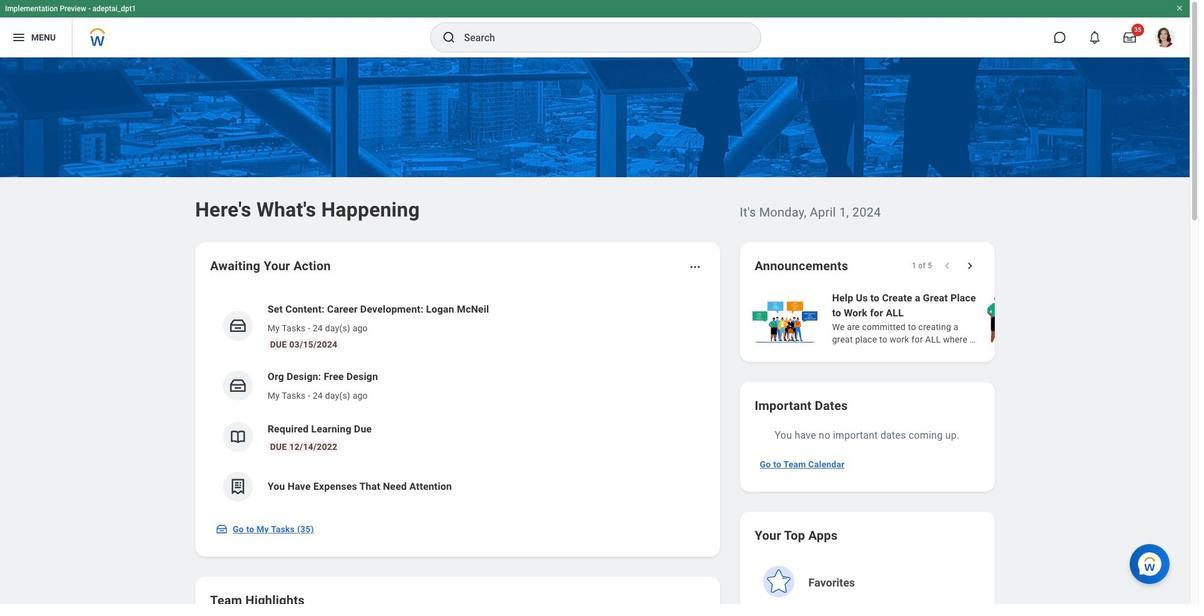 Task type: describe. For each thing, give the bounding box(es) containing it.
notifications large image
[[1089, 31, 1101, 44]]

chevron right small image
[[963, 260, 976, 272]]

search image
[[442, 30, 457, 45]]

inbox large image
[[1124, 31, 1136, 44]]

related actions image
[[689, 261, 701, 274]]



Task type: vqa. For each thing, say whether or not it's contained in the screenshot.
the rightmost List
yes



Task type: locate. For each thing, give the bounding box(es) containing it.
inbox image inside list
[[228, 317, 247, 335]]

0 vertical spatial inbox image
[[228, 317, 247, 335]]

list
[[750, 290, 1199, 347], [210, 292, 705, 512]]

inbox image
[[228, 317, 247, 335], [215, 523, 228, 536]]

status
[[912, 261, 932, 271]]

profile logan mcneil image
[[1155, 27, 1175, 50]]

Search Workday  search field
[[464, 24, 735, 51]]

1 vertical spatial inbox image
[[215, 523, 228, 536]]

0 horizontal spatial inbox image
[[215, 523, 228, 536]]

banner
[[0, 0, 1190, 57]]

1 horizontal spatial list
[[750, 290, 1199, 347]]

main content
[[0, 57, 1199, 605]]

close environment banner image
[[1176, 4, 1184, 12]]

inbox image
[[228, 377, 247, 395]]

0 horizontal spatial list
[[210, 292, 705, 512]]

book open image
[[228, 428, 247, 447]]

chevron left small image
[[941, 260, 953, 272]]

justify image
[[11, 30, 26, 45]]

1 horizontal spatial inbox image
[[228, 317, 247, 335]]

dashboard expenses image
[[228, 478, 247, 497]]



